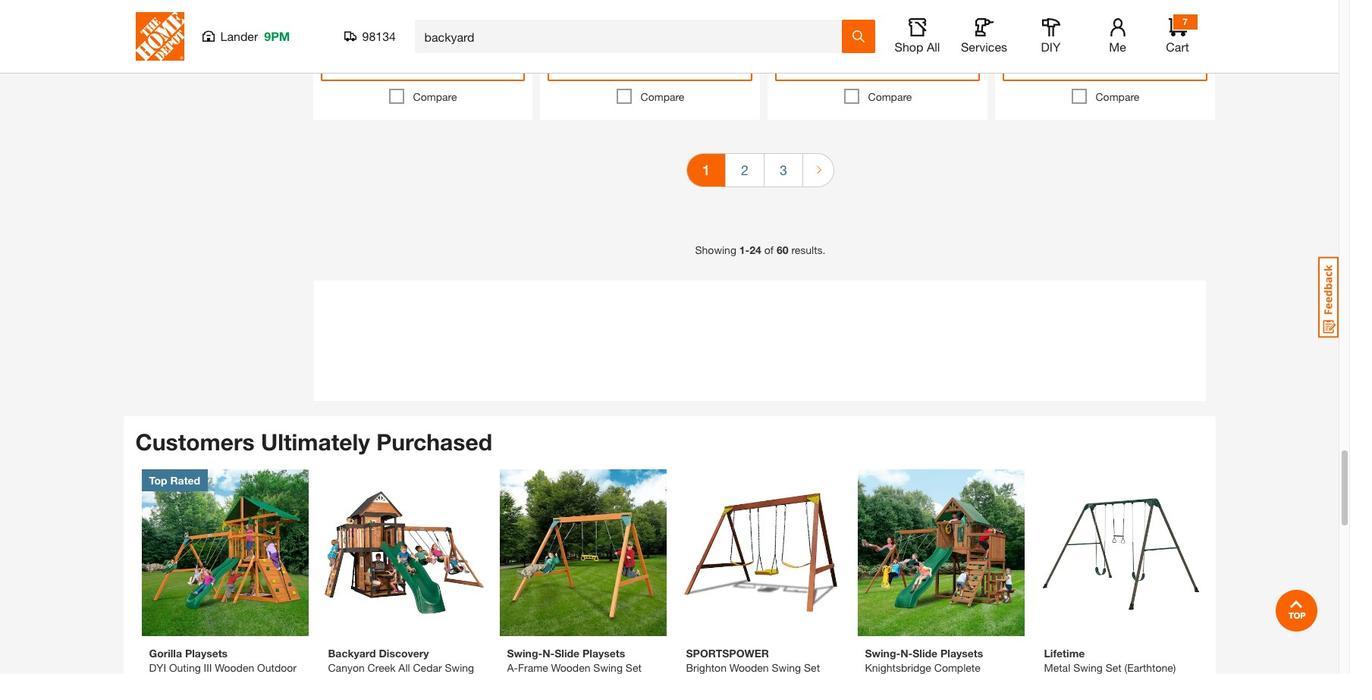 Task type: describe. For each thing, give the bounding box(es) containing it.
shop
[[895, 39, 924, 54]]

top rated
[[149, 474, 200, 487]]

1-
[[739, 244, 750, 257]]

metal swing set (earthtone) image
[[1037, 469, 1203, 636]]

playsets inside gorilla playsets dyi outing iii wooden outdoor
[[185, 647, 228, 660]]

purchased
[[376, 429, 492, 456]]

n- for frame
[[542, 647, 555, 660]]

outdoor
[[257, 661, 297, 674]]

60
[[777, 244, 788, 257]]

canyon creek all cedar swing set image
[[320, 469, 487, 636]]

diy button
[[1027, 18, 1075, 55]]

brighton
[[686, 661, 727, 674]]

creek
[[368, 661, 396, 674]]

outing
[[169, 661, 201, 674]]

7
[[1183, 16, 1188, 27]]

all inside backyard discovery canyon creek all cedar swing
[[398, 661, 410, 674]]

swing inside swing-n-slide playsets a-frame wooden swing set
[[593, 661, 623, 674]]

2 link
[[726, 154, 764, 187]]

shop all button
[[893, 18, 942, 55]]

98134 button
[[344, 29, 396, 44]]

dyi
[[149, 661, 166, 674]]

1 compare from the left
[[413, 91, 457, 103]]

3 compare from the left
[[868, 91, 912, 103]]

2 compare from the left
[[641, 91, 684, 103]]

swing- for knightsbridge
[[865, 647, 900, 660]]

showing 1-24 of 60 results.
[[695, 244, 826, 257]]

diy
[[1041, 39, 1061, 54]]

lander
[[220, 29, 258, 43]]

lifetime metal swing set (earthtone)
[[1044, 647, 1176, 674]]

1
[[702, 162, 710, 179]]

complete
[[934, 661, 981, 674]]

of
[[764, 244, 774, 257]]

1 link
[[687, 154, 725, 187]]

the home depot logo image
[[135, 12, 184, 61]]

dyi outing iii wooden outdoor playset with tarp roof, rock wall, wave slide, swings, and backyard swing set accessories image
[[141, 469, 308, 636]]

4 compare from the left
[[1096, 91, 1140, 103]]

playsets for swing-n-slide playsets knightsbridge complete
[[941, 647, 983, 660]]

lifetime
[[1044, 647, 1085, 660]]

feedback link image
[[1318, 256, 1339, 338]]

24
[[750, 244, 761, 257]]

customers ultimately purchased
[[135, 429, 492, 456]]

backyard discovery canyon creek all cedar swing
[[328, 647, 474, 674]]

cedar
[[413, 661, 442, 674]]

set inside swing-n-slide playsets a-frame wooden swing set
[[626, 661, 642, 674]]

shop all
[[895, 39, 940, 54]]

98134
[[362, 29, 396, 43]]

lander 9pm
[[220, 29, 290, 43]]

wooden inside swing-n-slide playsets a-frame wooden swing set
[[551, 661, 590, 674]]

swing- for a-
[[507, 647, 542, 660]]



Task type: locate. For each thing, give the bounding box(es) containing it.
wooden
[[215, 661, 254, 674], [551, 661, 590, 674], [730, 661, 769, 674]]

frame
[[518, 661, 548, 674]]

swing-n-slide playsets a-frame wooden swing set
[[507, 647, 642, 674]]

2 horizontal spatial wooden
[[730, 661, 769, 674]]

knightsbridge
[[865, 661, 931, 674]]

n- inside swing-n-slide playsets a-frame wooden swing set
[[542, 647, 555, 660]]

1 horizontal spatial n-
[[900, 647, 913, 660]]

2 playsets from the left
[[583, 647, 625, 660]]

set
[[626, 661, 642, 674], [804, 661, 820, 674], [1106, 661, 1122, 674]]

n- up frame on the left bottom of page
[[542, 647, 555, 660]]

all right shop
[[927, 39, 940, 54]]

wooden down 'sportspower'
[[730, 661, 769, 674]]

brighton wooden swing set image
[[679, 469, 845, 636]]

slide for frame
[[555, 647, 580, 660]]

n-
[[542, 647, 555, 660], [900, 647, 913, 660]]

me
[[1109, 39, 1126, 54]]

3 wooden from the left
[[730, 661, 769, 674]]

0 horizontal spatial set
[[626, 661, 642, 674]]

2 horizontal spatial playsets
[[941, 647, 983, 660]]

playsets for swing-n-slide playsets a-frame wooden swing set
[[583, 647, 625, 660]]

1 slide from the left
[[555, 647, 580, 660]]

3
[[780, 162, 787, 179]]

1 horizontal spatial playsets
[[583, 647, 625, 660]]

0 horizontal spatial cart
[[886, 57, 911, 72]]

swing- up frame on the left bottom of page
[[507, 647, 542, 660]]

1 vertical spatial cart
[[886, 57, 911, 72]]

slide inside swing-n-slide playsets a-frame wooden swing set
[[555, 647, 580, 660]]

set inside sportspower brighton wooden swing set
[[804, 661, 820, 674]]

slide for complete
[[913, 647, 938, 660]]

swing inside backyard discovery canyon creek all cedar swing
[[445, 661, 474, 674]]

canyon
[[328, 661, 365, 674]]

n- for complete
[[900, 647, 913, 660]]

a-
[[507, 661, 518, 674]]

iii
[[204, 661, 212, 674]]

1 horizontal spatial wooden
[[551, 661, 590, 674]]

swing- inside swing-n-slide playsets knightsbridge complete
[[865, 647, 900, 660]]

rated
[[170, 474, 200, 487]]

to
[[871, 57, 883, 72]]

navigation
[[305, 143, 1216, 234]]

n- up knightsbridge
[[900, 647, 913, 660]]

3 playsets from the left
[[941, 647, 983, 660]]

knightsbridge complete wooden outdoor playset with rock wall, wave slide, tarp roof and swing set accessories image
[[858, 469, 1024, 636]]

0 horizontal spatial wooden
[[215, 661, 254, 674]]

2 horizontal spatial set
[[1106, 661, 1122, 674]]

add to cart
[[845, 57, 911, 72]]

1 horizontal spatial cart
[[1166, 39, 1189, 54]]

1 horizontal spatial set
[[804, 661, 820, 674]]

ultimately
[[261, 429, 370, 456]]

metal
[[1044, 661, 1070, 674]]

wooden right iii in the left bottom of the page
[[215, 661, 254, 674]]

0 horizontal spatial swing-
[[507, 647, 542, 660]]

wooden inside gorilla playsets dyi outing iii wooden outdoor
[[215, 661, 254, 674]]

navigation containing 1
[[305, 143, 1216, 234]]

top
[[149, 474, 167, 487]]

(earthtone)
[[1125, 661, 1176, 674]]

swing-n-slide playsets knightsbridge complete
[[865, 647, 1007, 674]]

showing
[[695, 244, 736, 257]]

2
[[741, 162, 749, 179]]

sportspower
[[686, 647, 769, 660]]

1 set from the left
[[626, 661, 642, 674]]

0 horizontal spatial playsets
[[185, 647, 228, 660]]

2 wooden from the left
[[551, 661, 590, 674]]

4 swing from the left
[[1073, 661, 1103, 674]]

n- inside swing-n-slide playsets knightsbridge complete
[[900, 647, 913, 660]]

1 n- from the left
[[542, 647, 555, 660]]

set inside lifetime metal swing set (earthtone)
[[1106, 661, 1122, 674]]

all inside button
[[927, 39, 940, 54]]

1 vertical spatial all
[[398, 661, 410, 674]]

customers
[[135, 429, 255, 456]]

gorilla
[[149, 647, 182, 660]]

cart down 7
[[1166, 39, 1189, 54]]

results.
[[791, 244, 826, 257]]

services
[[961, 39, 1007, 54]]

2 swing from the left
[[593, 661, 623, 674]]

all down discovery
[[398, 661, 410, 674]]

swing inside lifetime metal swing set (earthtone)
[[1073, 661, 1103, 674]]

playsets inside swing-n-slide playsets a-frame wooden swing set
[[583, 647, 625, 660]]

services button
[[960, 18, 1008, 55]]

3 set from the left
[[1106, 661, 1122, 674]]

wooden right frame on the left bottom of page
[[551, 661, 590, 674]]

1 horizontal spatial swing-
[[865, 647, 900, 660]]

me button
[[1093, 18, 1142, 55]]

backyard
[[328, 647, 376, 660]]

1 horizontal spatial slide
[[913, 647, 938, 660]]

swing- inside swing-n-slide playsets a-frame wooden swing set
[[507, 647, 542, 660]]

1 playsets from the left
[[185, 647, 228, 660]]

1 swing- from the left
[[507, 647, 542, 660]]

0 horizontal spatial slide
[[555, 647, 580, 660]]

0 horizontal spatial all
[[398, 661, 410, 674]]

playsets inside swing-n-slide playsets knightsbridge complete
[[941, 647, 983, 660]]

1 wooden from the left
[[215, 661, 254, 674]]

0 vertical spatial all
[[927, 39, 940, 54]]

What can we help you find today? search field
[[424, 20, 841, 52]]

playsets
[[185, 647, 228, 660], [583, 647, 625, 660], [941, 647, 983, 660]]

cart
[[1166, 39, 1189, 54], [886, 57, 911, 72]]

add
[[845, 57, 868, 72]]

discovery
[[379, 647, 429, 660]]

sportspower brighton wooden swing set
[[686, 647, 820, 674]]

2 slide from the left
[[913, 647, 938, 660]]

a-frame wooden swing set with 2-belt swings and ring/trap combo image
[[499, 469, 666, 636]]

3 link
[[765, 154, 803, 187]]

0 vertical spatial cart
[[1166, 39, 1189, 54]]

1 horizontal spatial all
[[927, 39, 940, 54]]

2 set from the left
[[804, 661, 820, 674]]

3 swing from the left
[[772, 661, 801, 674]]

wooden inside sportspower brighton wooden swing set
[[730, 661, 769, 674]]

add to cart button
[[776, 48, 980, 81]]

all
[[927, 39, 940, 54], [398, 661, 410, 674]]

2 swing- from the left
[[865, 647, 900, 660]]

compare
[[413, 91, 457, 103], [641, 91, 684, 103], [868, 91, 912, 103], [1096, 91, 1140, 103]]

slide inside swing-n-slide playsets knightsbridge complete
[[913, 647, 938, 660]]

0 horizontal spatial n-
[[542, 647, 555, 660]]

swing- up knightsbridge
[[865, 647, 900, 660]]

slide
[[555, 647, 580, 660], [913, 647, 938, 660]]

9pm
[[264, 29, 290, 43]]

cart inside add to cart button
[[886, 57, 911, 72]]

cart 7
[[1166, 16, 1189, 54]]

swing-
[[507, 647, 542, 660], [865, 647, 900, 660]]

cart down shop
[[886, 57, 911, 72]]

swing
[[445, 661, 474, 674], [593, 661, 623, 674], [772, 661, 801, 674], [1073, 661, 1103, 674]]

gorilla playsets dyi outing iii wooden outdoor
[[149, 647, 297, 674]]

swing inside sportspower brighton wooden swing set
[[772, 661, 801, 674]]

2 n- from the left
[[900, 647, 913, 660]]

1 swing from the left
[[445, 661, 474, 674]]



Task type: vqa. For each thing, say whether or not it's contained in the screenshot.
2,
no



